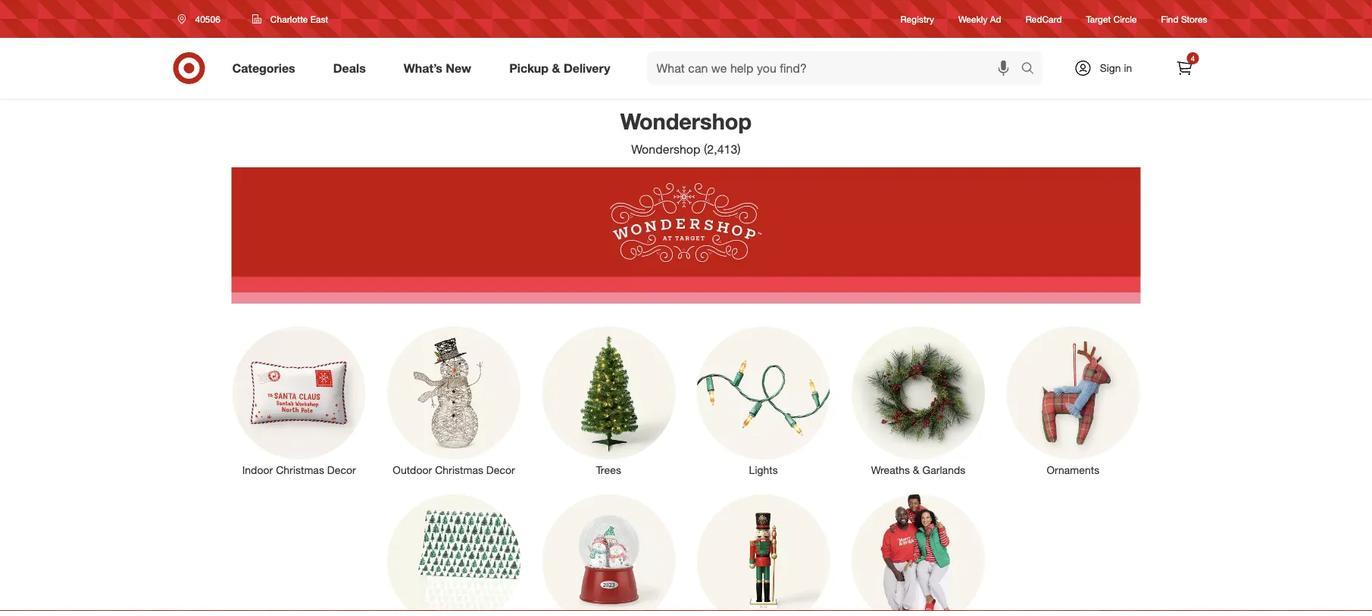 Task type: describe. For each thing, give the bounding box(es) containing it.
in
[[1124, 61, 1133, 75]]

& for pickup
[[552, 61, 560, 75]]

new
[[446, 61, 472, 75]]

categories link
[[219, 52, 314, 85]]

what's new link
[[391, 52, 490, 85]]

wreaths
[[871, 464, 910, 477]]

lights link
[[686, 324, 841, 478]]

garlands
[[923, 464, 966, 477]]

weekly
[[959, 13, 988, 25]]

find
[[1162, 13, 1179, 25]]

trees link
[[531, 324, 686, 478]]

ornaments link
[[996, 324, 1151, 478]]

wondershop at target image
[[232, 167, 1141, 304]]

pickup & delivery link
[[497, 52, 629, 85]]

& for wreaths
[[913, 464, 920, 477]]

registry
[[901, 13, 934, 25]]

christmas for indoor
[[276, 464, 324, 477]]

indoor christmas decor
[[242, 464, 356, 477]]

ad
[[990, 13, 1002, 25]]

target
[[1086, 13, 1111, 25]]

pickup
[[509, 61, 549, 75]]

ornaments
[[1047, 464, 1100, 477]]

deals link
[[320, 52, 385, 85]]

registry link
[[901, 12, 934, 25]]

wreaths & garlands link
[[841, 324, 996, 478]]

delivery
[[564, 61, 610, 75]]

search
[[1014, 62, 1051, 77]]

40506
[[195, 13, 220, 25]]

redcard link
[[1026, 12, 1062, 25]]

target circle
[[1086, 13, 1137, 25]]

circle
[[1114, 13, 1137, 25]]

deals
[[333, 61, 366, 75]]

sign in
[[1100, 61, 1133, 75]]

lights
[[749, 464, 778, 477]]

weekly ad
[[959, 13, 1002, 25]]

wondershop inside wondershop wondershop (2,413)
[[632, 142, 701, 157]]

(2,413)
[[704, 142, 741, 157]]



Task type: locate. For each thing, give the bounding box(es) containing it.
1 vertical spatial &
[[913, 464, 920, 477]]

indoor christmas decor link
[[222, 324, 377, 478]]

charlotte east button
[[242, 5, 338, 33]]

0 vertical spatial wondershop
[[620, 108, 752, 135]]

target circle link
[[1086, 12, 1137, 25]]

indoor
[[242, 464, 273, 477]]

pickup & delivery
[[509, 61, 610, 75]]

1 decor from the left
[[327, 464, 356, 477]]

1 christmas from the left
[[276, 464, 324, 477]]

1 horizontal spatial christmas
[[435, 464, 483, 477]]

east
[[311, 13, 328, 25]]

charlotte east
[[270, 13, 328, 25]]

wreaths & garlands
[[871, 464, 966, 477]]

decor for outdoor christmas decor
[[486, 464, 515, 477]]

0 horizontal spatial christmas
[[276, 464, 324, 477]]

weekly ad link
[[959, 12, 1002, 25]]

what's
[[404, 61, 443, 75]]

2 decor from the left
[[486, 464, 515, 477]]

2 christmas from the left
[[435, 464, 483, 477]]

& right pickup
[[552, 61, 560, 75]]

1 horizontal spatial &
[[913, 464, 920, 477]]

trees
[[596, 464, 621, 477]]

wondershop left "(2,413)"
[[632, 142, 701, 157]]

1 horizontal spatial decor
[[486, 464, 515, 477]]

0 vertical spatial &
[[552, 61, 560, 75]]

find stores
[[1162, 13, 1208, 25]]

christmas right outdoor
[[435, 464, 483, 477]]

1 vertical spatial wondershop
[[632, 142, 701, 157]]

40506 button
[[168, 5, 236, 33]]

0 horizontal spatial &
[[552, 61, 560, 75]]

decor
[[327, 464, 356, 477], [486, 464, 515, 477]]

christmas for outdoor
[[435, 464, 483, 477]]

wondershop wondershop (2,413)
[[620, 108, 752, 157]]

christmas right indoor
[[276, 464, 324, 477]]

stores
[[1182, 13, 1208, 25]]

search button
[[1014, 52, 1051, 88]]

& right wreaths
[[913, 464, 920, 477]]

redcard
[[1026, 13, 1062, 25]]

christmas
[[276, 464, 324, 477], [435, 464, 483, 477]]

&
[[552, 61, 560, 75], [913, 464, 920, 477]]

outdoor
[[393, 464, 432, 477]]

What can we help you find? suggestions appear below search field
[[648, 52, 1025, 85]]

decor for indoor christmas decor
[[327, 464, 356, 477]]

sign
[[1100, 61, 1121, 75]]

0 horizontal spatial decor
[[327, 464, 356, 477]]

wondershop up "(2,413)"
[[620, 108, 752, 135]]

sign in link
[[1061, 52, 1156, 85]]

4
[[1191, 53, 1195, 63]]

find stores link
[[1162, 12, 1208, 25]]

wondershop
[[620, 108, 752, 135], [632, 142, 701, 157]]

outdoor christmas decor link
[[377, 324, 531, 478]]

outdoor christmas decor
[[393, 464, 515, 477]]

what's new
[[404, 61, 472, 75]]

4 link
[[1168, 52, 1202, 85]]

charlotte
[[270, 13, 308, 25]]

categories
[[232, 61, 295, 75]]



Task type: vqa. For each thing, say whether or not it's contained in the screenshot.
Indoor
yes



